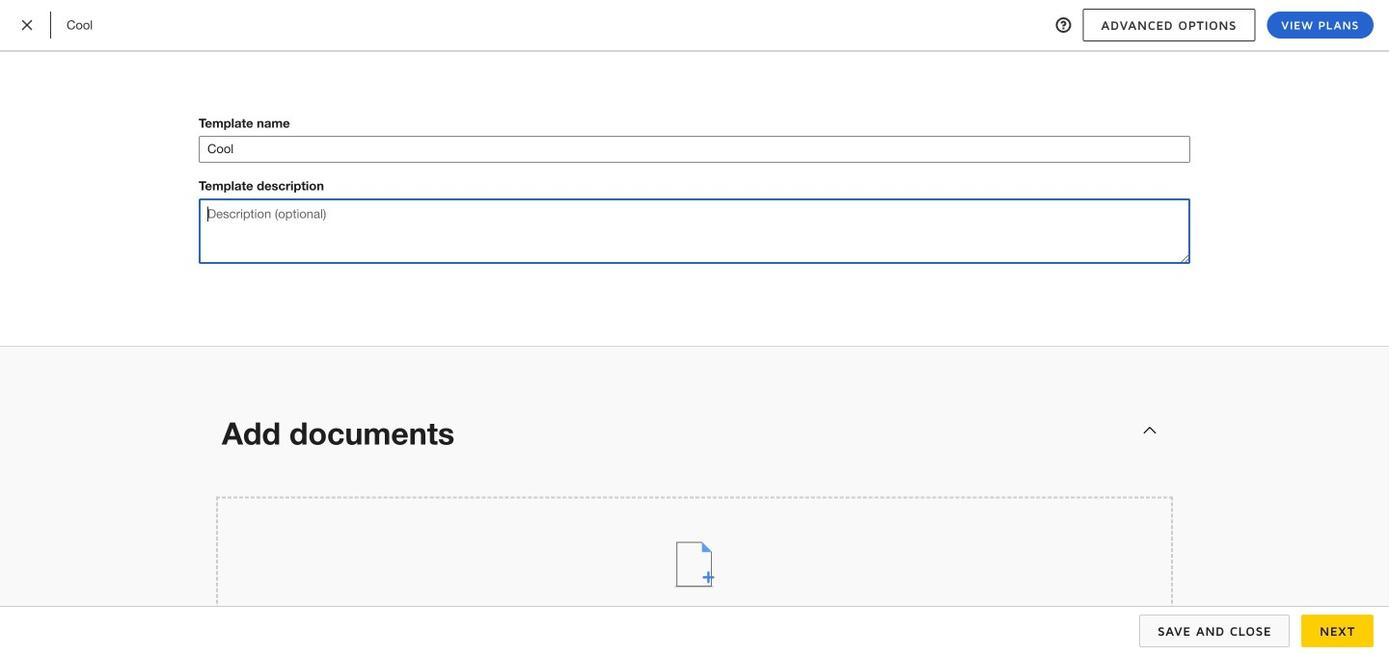 Task type: describe. For each thing, give the bounding box(es) containing it.
Description (optional) text field
[[199, 199, 1190, 264]]



Task type: vqa. For each thing, say whether or not it's contained in the screenshot.
Template Name text field
yes



Task type: locate. For each thing, give the bounding box(es) containing it.
Template name text field
[[200, 137, 1189, 162]]



